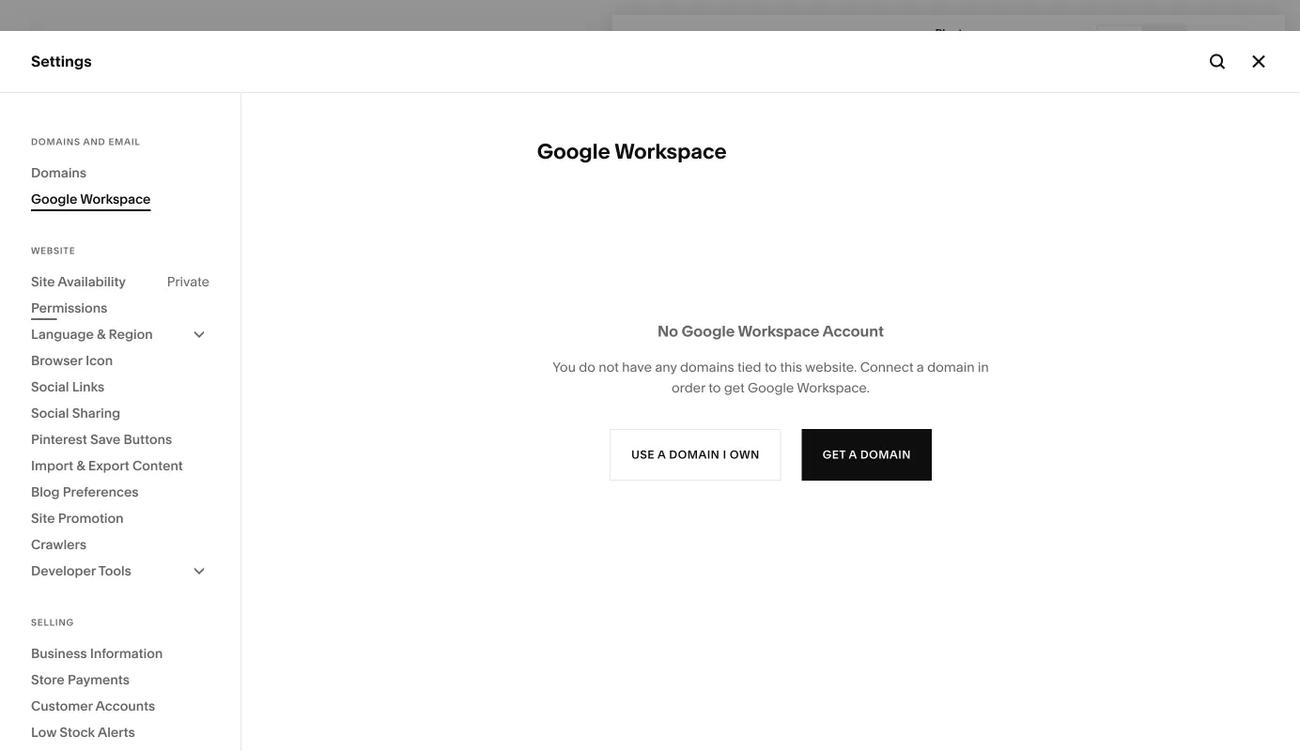 Task type: locate. For each thing, give the bounding box(es) containing it.
domains for domains
[[31, 165, 87, 181]]

0 vertical spatial domains
[[31, 136, 81, 148]]

domains for domains and email
[[31, 136, 81, 148]]

1 social from the top
[[31, 379, 69, 395]]

browser icon link
[[31, 348, 210, 374]]

social sharing link
[[31, 400, 210, 427]]

website.
[[806, 360, 858, 376]]

analytics link
[[31, 249, 209, 271]]

marketing
[[31, 183, 104, 202]]

domains left 'and'
[[31, 136, 81, 148]]

1 vertical spatial to
[[709, 380, 721, 396]]

store
[[31, 673, 65, 689]]

developer tools link
[[31, 558, 210, 585]]

2 social from the top
[[31, 406, 69, 422]]

1 vertical spatial &
[[76, 458, 85, 474]]

tied
[[738, 360, 762, 376]]

blog
[[31, 485, 60, 501]]

google inside you do not have any domains tied to this website. connect a domain in order to get google workspace.
[[748, 380, 795, 396]]

a right 'use'
[[658, 448, 666, 462]]

store payments link
[[31, 667, 210, 694]]

domains link
[[31, 160, 210, 186]]

domains and email
[[31, 136, 141, 148]]

you do not have any domains tied to this website. connect a domain in order to get google workspace.
[[553, 360, 990, 396]]

1 domains from the top
[[31, 136, 81, 148]]

a inside "button"
[[849, 448, 858, 462]]

1 horizontal spatial to
[[765, 360, 777, 376]]

import & export content link
[[31, 453, 210, 479]]

payments
[[68, 673, 130, 689]]

selling inside 'link'
[[31, 150, 80, 168]]

to
[[765, 360, 777, 376], [709, 380, 721, 396]]

1 horizontal spatial a
[[849, 448, 858, 462]]

social links
[[31, 379, 104, 395]]

1 vertical spatial selling
[[31, 618, 74, 629]]

icon
[[86, 353, 113, 369]]

& for language
[[97, 327, 106, 343]]

email
[[109, 136, 141, 148]]

2 site from the top
[[31, 511, 55, 527]]

language & region
[[31, 327, 153, 343]]

buttons
[[124, 432, 172, 448]]

tab list
[[1099, 26, 1185, 56]]

selling down domains and email at the left top of page
[[31, 150, 80, 168]]

0 vertical spatial settings
[[31, 52, 92, 70]]

scheduling link
[[31, 282, 209, 305]]

0 vertical spatial workspace
[[615, 139, 727, 164]]

& for import
[[76, 458, 85, 474]]

1 vertical spatial google workspace
[[31, 191, 151, 207]]

2 domains from the top
[[31, 165, 87, 181]]

scheduling
[[31, 283, 112, 302]]

customer
[[31, 699, 93, 715]]

site
[[31, 274, 55, 290], [31, 511, 55, 527]]

1 settings from the top
[[31, 52, 92, 70]]

developer tools
[[31, 563, 131, 579]]

row group
[[241, 145, 613, 752]]

domain inside "button"
[[861, 448, 912, 462]]

developer
[[31, 563, 96, 579]]

1 vertical spatial site
[[31, 511, 55, 527]]

1 a from the left
[[658, 448, 666, 462]]

you
[[553, 360, 576, 376]]

low
[[31, 725, 57, 741]]

2 domain from the left
[[861, 448, 912, 462]]

google
[[537, 139, 611, 164], [31, 191, 77, 207], [682, 322, 735, 341], [748, 380, 795, 396]]

site down blog
[[31, 511, 55, 527]]

a inside button
[[658, 448, 666, 462]]

domain for get
[[861, 448, 912, 462]]

social down browser
[[31, 379, 69, 395]]

1 site from the top
[[31, 274, 55, 290]]

use
[[632, 448, 655, 462]]

& up blog preferences
[[76, 458, 85, 474]]

& inside 'link'
[[76, 458, 85, 474]]

domains
[[681, 360, 735, 376]]

pinterest
[[31, 432, 87, 448]]

domains
[[31, 136, 81, 148], [31, 165, 87, 181]]

to left get
[[709, 380, 721, 396]]

2 settings from the top
[[31, 542, 90, 560]]

0 horizontal spatial google workspace
[[31, 191, 151, 207]]

1 vertical spatial workspace
[[80, 191, 151, 207]]

a
[[658, 448, 666, 462], [849, 448, 858, 462]]

0 vertical spatial selling
[[31, 150, 80, 168]]

1 horizontal spatial domain
[[861, 448, 912, 462]]

a right get
[[849, 448, 858, 462]]

social for social links
[[31, 379, 69, 395]]

get
[[725, 380, 745, 396]]

0 vertical spatial site
[[31, 274, 55, 290]]

any
[[655, 360, 677, 376]]

domain right get
[[861, 448, 912, 462]]

this
[[780, 360, 803, 376]]

marketing link
[[31, 182, 209, 204]]

selling up business
[[31, 618, 74, 629]]

developer tools button
[[31, 558, 210, 585]]

1 vertical spatial domains
[[31, 165, 87, 181]]

google workspace
[[537, 139, 727, 164], [31, 191, 151, 207]]

1 vertical spatial settings
[[31, 542, 90, 560]]

site for site promotion
[[31, 511, 55, 527]]

content
[[133, 458, 183, 474]]

browser icon
[[31, 353, 113, 369]]

2 vertical spatial workspace
[[738, 322, 820, 341]]

0 horizontal spatial a
[[658, 448, 666, 462]]

selling
[[31, 150, 80, 168], [31, 618, 74, 629]]

site down analytics at the top left
[[31, 274, 55, 290]]

& inside dropdown button
[[97, 327, 106, 343]]

selling link
[[31, 149, 209, 171]]

domain inside button
[[670, 448, 720, 462]]

2 horizontal spatial workspace
[[738, 322, 820, 341]]

tools
[[98, 563, 131, 579]]

smith
[[104, 637, 135, 650]]

to left this
[[765, 360, 777, 376]]

language
[[31, 327, 94, 343]]

settings up domains and email at the left top of page
[[31, 52, 92, 70]]

customer accounts
[[31, 699, 155, 715]]

0 horizontal spatial domain
[[670, 448, 720, 462]]

pinterest save buttons link
[[31, 427, 210, 453]]

1 domain from the left
[[670, 448, 720, 462]]

a
[[917, 360, 925, 376]]

library
[[75, 509, 125, 527]]

social
[[31, 379, 69, 395], [31, 406, 69, 422]]

language & region button
[[31, 321, 210, 348]]

2 a from the left
[[849, 448, 858, 462]]

workspace.
[[797, 380, 870, 396]]

domains up "marketing"
[[31, 165, 87, 181]]

0 vertical spatial google workspace
[[537, 139, 727, 164]]

1 selling from the top
[[31, 150, 80, 168]]

language & region link
[[31, 321, 210, 348]]

1 vertical spatial social
[[31, 406, 69, 422]]

1 horizontal spatial &
[[97, 327, 106, 343]]

help
[[31, 575, 65, 594]]

low stock alerts
[[31, 725, 135, 741]]

johnsmith43233@gmail.com
[[75, 652, 225, 665]]

& up icon
[[97, 327, 106, 343]]

Search items… text field
[[303, 126, 577, 167]]

settings up developer
[[31, 542, 90, 560]]

social for social sharing
[[31, 406, 69, 422]]

alerts
[[98, 725, 135, 741]]

account
[[823, 322, 884, 341]]

0 vertical spatial social
[[31, 379, 69, 395]]

&
[[97, 327, 106, 343], [76, 458, 85, 474]]

domain
[[670, 448, 720, 462], [861, 448, 912, 462]]

0 horizontal spatial &
[[76, 458, 85, 474]]

domain left i
[[670, 448, 720, 462]]

social up pinterest
[[31, 406, 69, 422]]

0 vertical spatial &
[[97, 327, 106, 343]]



Task type: vqa. For each thing, say whether or not it's contained in the screenshot.
options
no



Task type: describe. For each thing, give the bounding box(es) containing it.
settings inside 'link'
[[31, 542, 90, 560]]

john smith johnsmith43233@gmail.com
[[75, 637, 225, 665]]

private
[[167, 274, 210, 290]]

connect
[[861, 360, 914, 376]]

stock
[[60, 725, 95, 741]]

no
[[658, 322, 679, 341]]

business information
[[31, 646, 163, 662]]

site for site availability
[[31, 274, 55, 290]]

2 selling from the top
[[31, 618, 74, 629]]

a for get
[[849, 448, 858, 462]]

google workspace link
[[31, 186, 210, 212]]

customer accounts link
[[31, 694, 210, 720]]

pinterest save buttons
[[31, 432, 172, 448]]

google inside google workspace link
[[31, 191, 77, 207]]

domain
[[928, 360, 975, 376]]

do
[[579, 360, 596, 376]]

1 horizontal spatial workspace
[[615, 139, 727, 164]]

and
[[83, 136, 106, 148]]

social links link
[[31, 374, 210, 400]]

website
[[31, 245, 76, 257]]

promotion
[[58, 511, 124, 527]]

business information link
[[31, 641, 210, 667]]

store payments
[[31, 673, 130, 689]]

1 horizontal spatial google workspace
[[537, 139, 727, 164]]

0 vertical spatial to
[[765, 360, 777, 376]]

get a domain button
[[802, 430, 932, 481]]

sharing
[[72, 406, 120, 422]]

site promotion link
[[31, 506, 210, 532]]

have
[[622, 360, 652, 376]]

all
[[272, 90, 298, 115]]

region
[[109, 327, 153, 343]]

not
[[599, 360, 619, 376]]

blog preferences
[[31, 485, 139, 501]]

site availability
[[31, 274, 126, 290]]

permissions link
[[31, 295, 210, 321]]

asset library link
[[31, 508, 209, 530]]

use a domain i own
[[632, 448, 760, 462]]

plant
[[936, 26, 963, 40]]

analytics
[[31, 250, 97, 268]]

low stock alerts link
[[31, 720, 210, 746]]

information
[[90, 646, 163, 662]]

get
[[823, 448, 846, 462]]

import
[[31, 458, 73, 474]]

own
[[730, 448, 760, 462]]

availability
[[58, 274, 126, 290]]

permissions
[[31, 300, 107, 316]]

order
[[672, 380, 706, 396]]

no google workspace account
[[658, 322, 884, 341]]

site promotion
[[31, 511, 124, 527]]

settings link
[[31, 541, 209, 563]]

john
[[75, 637, 101, 650]]

crawlers link
[[31, 532, 210, 558]]

domain for use
[[670, 448, 720, 462]]

business
[[31, 646, 87, 662]]

asset
[[31, 509, 72, 527]]

in
[[978, 360, 990, 376]]

accounts
[[96, 699, 155, 715]]

export
[[88, 458, 129, 474]]

use a domain i own button
[[610, 430, 782, 481]]

asset library
[[31, 509, 125, 527]]

links
[[72, 379, 104, 395]]

0 horizontal spatial to
[[709, 380, 721, 396]]

get a domain
[[823, 448, 912, 462]]

a for use
[[658, 448, 666, 462]]

preferences
[[63, 485, 139, 501]]

save
[[90, 432, 121, 448]]

import & export content
[[31, 458, 183, 474]]

browser
[[31, 353, 83, 369]]

0 horizontal spatial workspace
[[80, 191, 151, 207]]

crawlers
[[31, 537, 87, 553]]



